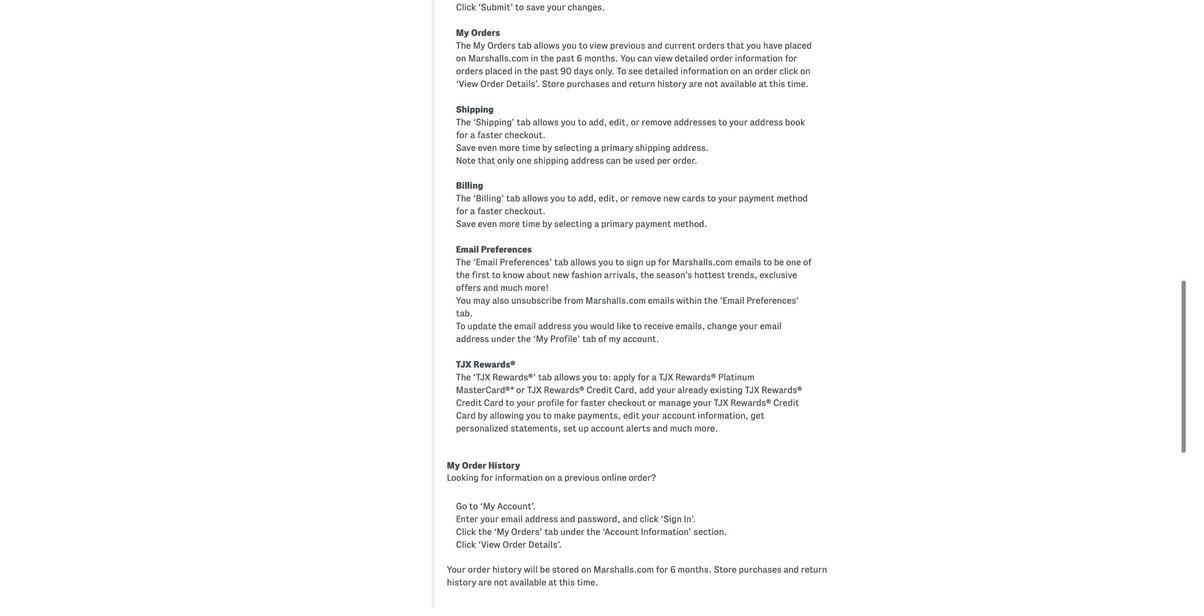 Task type: locate. For each thing, give the bounding box(es) containing it.
allows inside the 'shipping' tab allows you to add, edit, or remove addresses to your address book for a faster checkout. save even more time by selecting a primary shipping address.
[[533, 117, 559, 127]]

checkout. up preferences
[[505, 207, 546, 216]]

faster down 'shipping'
[[477, 130, 503, 140]]

order?
[[629, 473, 656, 483]]

the inside the 'email preferences' tab allows you to sign up for marshalls.com emails to be one of the first to know about new fashion arrivals, the season's hottest trends, exclusive offers and much more! you may also unsubscribe from marshalls.com emails within the 'email preferences' tab.
[[456, 258, 471, 268]]

0 vertical spatial under
[[491, 335, 515, 344]]

1 vertical spatial save
[[456, 220, 476, 229]]

available inside the "the my orders tab allows you to view previous and current orders that you have placed on marshalls.com in the past 6 months. you can view detailed order information for orders placed in the past 90 days only. to see detailed information on an order click on 'view order details'. store purchases and return history are not available at this time."
[[721, 79, 757, 89]]

the for the 'tjx rewards®' tab allows you to: apply for a tjx rewards® platinum mastercard®* or tjx rewards® credit card, add your already existing tjx rewards® credit card to your profile for faster checkout or manage your tjx rewards® credit card by allowing you to make payments, edit your account information, get personalized statements, set up account alerts and much more.
[[456, 373, 471, 383]]

1 vertical spatial that
[[478, 156, 495, 165]]

2 vertical spatial my
[[447, 461, 460, 471]]

1 vertical spatial store
[[714, 565, 737, 575]]

months.
[[584, 53, 618, 63], [678, 565, 712, 575]]

1 horizontal spatial payment
[[739, 194, 775, 204]]

by up about
[[542, 220, 552, 229]]

details'.
[[506, 79, 540, 89], [529, 540, 562, 550]]

and
[[648, 41, 663, 50], [612, 79, 627, 89], [483, 283, 499, 293], [653, 424, 668, 434], [560, 514, 576, 524], [623, 514, 638, 524], [784, 565, 799, 575]]

0 vertical spatial can
[[638, 53, 653, 63]]

click 'submit' to save your changes.
[[456, 2, 605, 12]]

placed down my orders
[[485, 66, 513, 76]]

to right cards
[[707, 194, 716, 204]]

to up days
[[579, 41, 588, 50]]

1 vertical spatial order
[[755, 66, 778, 76]]

1 horizontal spatial time.
[[788, 79, 809, 89]]

account down manage
[[663, 411, 696, 421]]

allows for rewards®'
[[554, 373, 580, 383]]

a down 'shipping'
[[470, 130, 475, 140]]

2 horizontal spatial be
[[774, 258, 784, 268]]

1 vertical spatial 'view
[[478, 540, 501, 550]]

0 vertical spatial click
[[780, 66, 799, 76]]

view up only.
[[590, 41, 608, 50]]

1 horizontal spatial emails
[[735, 258, 761, 268]]

remove left addresses at top right
[[642, 117, 672, 127]]

allows down save
[[534, 41, 560, 50]]

2 vertical spatial order
[[468, 565, 491, 575]]

orders
[[698, 41, 725, 50], [456, 66, 483, 76]]

1 vertical spatial to
[[456, 322, 466, 332]]

enter
[[456, 514, 478, 524]]

payment down the 'billing' tab allows you to add, edit, or remove new cards to your payment method for a faster checkout.
[[636, 220, 671, 229]]

on inside the your order history will be stored on marshalls.com for 6 months. store purchases and return history are not available at this time.
[[581, 565, 592, 575]]

1 vertical spatial one
[[786, 258, 801, 268]]

2 vertical spatial 'my
[[494, 527, 509, 537]]

1 horizontal spatial this
[[770, 79, 786, 89]]

on inside the my order history looking for information on a previous online order?
[[545, 473, 555, 483]]

0 horizontal spatial up
[[579, 424, 589, 434]]

1 selecting from the top
[[554, 143, 592, 153]]

one up exclusive on the right top of page
[[786, 258, 801, 268]]

on
[[456, 53, 466, 63], [731, 66, 741, 76], [801, 66, 811, 76], [545, 473, 555, 483], [581, 565, 592, 575]]

the for the my orders tab allows you to view previous and current orders that you have placed on marshalls.com in the past 6 months. you can view detailed order information for orders placed in the past 90 days only. to see detailed information on an order click on 'view order details'. store purchases and return history are not available at this time.
[[456, 41, 471, 50]]

information,
[[698, 411, 749, 421]]

this down have
[[770, 79, 786, 89]]

the 'tjx rewards®' tab allows you to: apply for a tjx rewards® platinum mastercard®* or tjx rewards® credit card, add your already existing tjx rewards® credit card to your profile for faster checkout or manage your tjx rewards® credit card by allowing you to make payments, edit your account information, get personalized statements, set up account alerts and much more.
[[456, 373, 803, 434]]

go
[[456, 502, 467, 511]]

your inside go to 'my account'. enter your email address and password, and click 'sign in'. click the 'my orders' tab under the 'account information' section. click 'view order details'.
[[480, 514, 499, 524]]

my inside the "the my orders tab allows you to view previous and current orders that you have placed on marshalls.com in the past 6 months. you can view detailed order information for orders placed in the past 90 days only. to see detailed information on an order click on 'view order details'. store purchases and return history are not available at this time."
[[473, 41, 485, 50]]

previous left online
[[565, 473, 600, 483]]

purchases inside the your order history will be stored on marshalls.com for 6 months. store purchases and return history are not available at this time.
[[739, 565, 782, 575]]

time.
[[788, 79, 809, 89], [577, 578, 598, 587]]

1 horizontal spatial under
[[561, 527, 585, 537]]

2 vertical spatial click
[[456, 540, 476, 550]]

order
[[481, 79, 504, 89], [462, 461, 487, 471], [503, 540, 527, 550]]

0 horizontal spatial available
[[510, 578, 547, 587]]

one inside the 'email preferences' tab allows you to sign up for marshalls.com emails to be one of the first to know about new fashion arrivals, the season's hottest trends, exclusive offers and much more! you may also unsubscribe from marshalls.com emails within the 'email preferences' tab.
[[786, 258, 801, 268]]

under down password,
[[561, 527, 585, 537]]

1 horizontal spatial can
[[638, 53, 653, 63]]

0 vertical spatial checkout.
[[505, 130, 546, 140]]

0 horizontal spatial orders
[[456, 66, 483, 76]]

allows for preferences'
[[571, 258, 597, 268]]

an
[[743, 66, 753, 76]]

0 vertical spatial you
[[621, 53, 636, 63]]

can up see
[[638, 53, 653, 63]]

by up note that only one shipping address can be used per order.
[[542, 143, 552, 153]]

allows up note that only one shipping address can be used per order.
[[533, 117, 559, 127]]

1 vertical spatial even
[[478, 220, 497, 229]]

'my inside to update the email address you would like to receive emails, change your email address under the 'my profile' tab of my account.
[[533, 335, 548, 344]]

0 vertical spatial orders
[[698, 41, 725, 50]]

addresses
[[674, 117, 717, 127]]

know
[[503, 271, 525, 280]]

a left online
[[558, 473, 563, 483]]

faster down 'billing' on the top left of page
[[477, 207, 503, 216]]

edit, inside the 'shipping' tab allows you to add, edit, or remove addresses to your address book for a faster checkout. save even more time by selecting a primary shipping address.
[[609, 117, 629, 127]]

edit, up save even more time by selecting a primary payment method.
[[599, 194, 619, 204]]

new right about
[[553, 271, 569, 280]]

also
[[492, 296, 509, 306]]

the for the 'shipping' tab allows you to add, edit, or remove addresses to your address book for a faster checkout. save even more time by selecting a primary shipping address.
[[456, 117, 471, 127]]

your up alerts
[[642, 411, 660, 421]]

0 vertical spatial 'view
[[456, 79, 478, 89]]

address up profile'
[[538, 322, 571, 332]]

up right sign
[[646, 258, 656, 268]]

selecting
[[554, 143, 592, 153], [554, 220, 592, 229]]

1 even from the top
[[478, 143, 497, 153]]

1 the from the top
[[456, 41, 471, 50]]

information
[[735, 53, 783, 63], [681, 66, 729, 76], [495, 473, 543, 483]]

'view inside the "the my orders tab allows you to view previous and current orders that you have placed on marshalls.com in the past 6 months. you can view detailed order information for orders placed in the past 90 days only. to see detailed information on an order click on 'view order details'. store purchases and return history are not available at this time."
[[456, 79, 478, 89]]

you inside the 'email preferences' tab allows you to sign up for marshalls.com emails to be one of the first to know about new fashion arrivals, the season's hottest trends, exclusive offers and much more! you may also unsubscribe from marshalls.com emails within the 'email preferences' tab.
[[456, 296, 471, 306]]

0 vertical spatial available
[[721, 79, 757, 89]]

1 vertical spatial selecting
[[554, 220, 592, 229]]

be up exclusive on the right top of page
[[774, 258, 784, 268]]

order up looking
[[462, 461, 487, 471]]

1 checkout. from the top
[[505, 130, 546, 140]]

click
[[780, 66, 799, 76], [640, 514, 659, 524]]

0 vertical spatial purchases
[[567, 79, 610, 89]]

only.
[[595, 66, 615, 76]]

0 vertical spatial to
[[617, 66, 627, 76]]

shipping
[[636, 143, 671, 153], [534, 156, 569, 165]]

save up note at the left top of page
[[456, 143, 476, 153]]

1 horizontal spatial that
[[727, 41, 745, 50]]

set
[[563, 424, 577, 434]]

0 horizontal spatial store
[[542, 79, 565, 89]]

store down 90
[[542, 79, 565, 89]]

to update the email address you would like to receive emails, change your email address under the 'my profile' tab of my account.
[[456, 322, 782, 344]]

1 horizontal spatial at
[[759, 79, 768, 89]]

unsubscribe
[[511, 296, 562, 306]]

account down payments,
[[591, 424, 624, 434]]

5 the from the top
[[456, 373, 471, 383]]

1 horizontal spatial not
[[705, 79, 719, 89]]

not inside the "the my orders tab allows you to view previous and current orders that you have placed on marshalls.com in the past 6 months. you can view detailed order information for orders placed in the past 90 days only. to see detailed information on an order click on 'view order details'. store purchases and return history are not available at this time."
[[705, 79, 719, 89]]

store
[[542, 79, 565, 89], [714, 565, 737, 575]]

even
[[478, 143, 497, 153], [478, 220, 497, 229]]

1 horizontal spatial credit
[[587, 386, 613, 395]]

much left more. at the right of the page
[[670, 424, 692, 434]]

1 vertical spatial much
[[670, 424, 692, 434]]

faster inside the 'tjx rewards®' tab allows you to: apply for a tjx rewards® platinum mastercard®* or tjx rewards® credit card, add your already existing tjx rewards® credit card to your profile for faster checkout or manage your tjx rewards® credit card by allowing you to make payments, edit your account information, get personalized statements, set up account alerts and much more.
[[581, 398, 606, 408]]

orders up shipping
[[456, 66, 483, 76]]

previous for a
[[565, 473, 600, 483]]

2 checkout. from the top
[[505, 207, 546, 216]]

1 horizontal spatial are
[[689, 79, 703, 89]]

0 horizontal spatial preferences'
[[500, 258, 553, 268]]

tab right 'shipping'
[[517, 117, 531, 127]]

remove inside the 'shipping' tab allows you to add, edit, or remove addresses to your address book for a faster checkout. save even more time by selecting a primary shipping address.
[[642, 117, 672, 127]]

your right cards
[[718, 194, 737, 204]]

are inside the your order history will be stored on marshalls.com for 6 months. store purchases and return history are not available at this time.
[[479, 578, 492, 587]]

you up save even more time by selecting a primary payment method.
[[551, 194, 565, 204]]

2 more from the top
[[499, 220, 520, 229]]

your down already
[[693, 398, 712, 408]]

time up preferences
[[522, 220, 540, 229]]

available down an
[[721, 79, 757, 89]]

email down unsubscribe
[[514, 322, 536, 332]]

new
[[664, 194, 680, 204], [553, 271, 569, 280]]

the inside the 'shipping' tab allows you to add, edit, or remove addresses to your address book for a faster checkout. save even more time by selecting a primary shipping address.
[[456, 117, 471, 127]]

information inside the my order history looking for information on a previous online order?
[[495, 473, 543, 483]]

allows inside the 'email preferences' tab allows you to sign up for marshalls.com emails to be one of the first to know about new fashion arrivals, the season's hottest trends, exclusive offers and much more! you may also unsubscribe from marshalls.com emails within the 'email preferences' tab.
[[571, 258, 597, 268]]

tab
[[518, 41, 532, 50], [517, 117, 531, 127], [506, 194, 520, 204], [555, 258, 568, 268], [583, 335, 596, 344], [538, 373, 552, 383], [545, 527, 559, 537]]

up
[[646, 258, 656, 268], [579, 424, 589, 434]]

address inside the 'shipping' tab allows you to add, edit, or remove addresses to your address book for a faster checkout. save even more time by selecting a primary shipping address.
[[750, 117, 783, 127]]

0 vertical spatial 6
[[577, 53, 582, 63]]

allows
[[534, 41, 560, 50], [533, 117, 559, 127], [522, 194, 549, 204], [571, 258, 597, 268], [554, 373, 580, 383]]

tab inside the 'email preferences' tab allows you to sign up for marshalls.com emails to be one of the first to know about new fashion arrivals, the season's hottest trends, exclusive offers and much more! you may also unsubscribe from marshalls.com emails within the 'email preferences' tab.
[[555, 258, 568, 268]]

by inside the 'shipping' tab allows you to add, edit, or remove addresses to your address book for a faster checkout. save even more time by selecting a primary shipping address.
[[542, 143, 552, 153]]

emails
[[735, 258, 761, 268], [648, 296, 675, 306]]

primary inside the 'shipping' tab allows you to add, edit, or remove addresses to your address book for a faster checkout. save even more time by selecting a primary shipping address.
[[601, 143, 634, 153]]

1 vertical spatial orders
[[488, 41, 516, 50]]

0 vertical spatial even
[[478, 143, 497, 153]]

much
[[501, 283, 523, 293], [670, 424, 692, 434]]

1 save from the top
[[456, 143, 476, 153]]

add, up note that only one shipping address can be used per order.
[[589, 117, 607, 127]]

add, inside the 'shipping' tab allows you to add, edit, or remove addresses to your address book for a faster checkout. save even more time by selecting a primary shipping address.
[[589, 117, 607, 127]]

address down the update
[[456, 335, 489, 344]]

by inside the 'tjx rewards®' tab allows you to: apply for a tjx rewards® platinum mastercard®* or tjx rewards® credit card, add your already existing tjx rewards® credit card to your profile for faster checkout or manage your tjx rewards® credit card by allowing you to make payments, edit your account information, get personalized statements, set up account alerts and much more.
[[478, 411, 488, 421]]

0 horizontal spatial purchases
[[567, 79, 610, 89]]

a inside the 'tjx rewards®' tab allows you to: apply for a tjx rewards® platinum mastercard®* or tjx rewards® credit card, add your already existing tjx rewards® credit card to your profile for faster checkout or manage your tjx rewards® credit card by allowing you to make payments, edit your account information, get personalized statements, set up account alerts and much more.
[[652, 373, 657, 383]]

6 inside the your order history will be stored on marshalls.com for 6 months. store purchases and return history are not available at this time.
[[671, 565, 676, 575]]

history down current
[[658, 79, 687, 89]]

'email
[[473, 258, 498, 268], [720, 296, 745, 306]]

3 the from the top
[[456, 194, 471, 204]]

checkout. up only
[[505, 130, 546, 140]]

previous for view
[[610, 41, 646, 50]]

1 horizontal spatial preferences'
[[747, 296, 799, 306]]

more inside the 'shipping' tab allows you to add, edit, or remove addresses to your address book for a faster checkout. save even more time by selecting a primary shipping address.
[[499, 143, 520, 153]]

to up account. in the bottom of the page
[[633, 322, 642, 332]]

faster
[[477, 130, 503, 140], [477, 207, 503, 216], [581, 398, 606, 408]]

primary down the 'billing' tab allows you to add, edit, or remove new cards to your payment method for a faster checkout.
[[601, 220, 634, 229]]

see
[[629, 66, 643, 76]]

4 the from the top
[[456, 258, 471, 268]]

the inside the 'billing' tab allows you to add, edit, or remove new cards to your payment method for a faster checkout.
[[456, 194, 471, 204]]

1 horizontal spatial much
[[670, 424, 692, 434]]

0 vertical spatial my
[[456, 28, 469, 38]]

previous up see
[[610, 41, 646, 50]]

order inside the your order history will be stored on marshalls.com for 6 months. store purchases and return history are not available at this time.
[[468, 565, 491, 575]]

1 vertical spatial previous
[[565, 473, 600, 483]]

or up used
[[631, 117, 640, 127]]

your up allowing
[[517, 398, 535, 408]]

your up manage
[[657, 386, 676, 395]]

even inside the 'shipping' tab allows you to add, edit, or remove addresses to your address book for a faster checkout. save even more time by selecting a primary shipping address.
[[478, 143, 497, 153]]

tab inside the 'billing' tab allows you to add, edit, or remove new cards to your payment method for a faster checkout.
[[506, 194, 520, 204]]

up inside the 'tjx rewards®' tab allows you to: apply for a tjx rewards® platinum mastercard®* or tjx rewards® credit card, add your already existing tjx rewards® credit card to your profile for faster checkout or manage your tjx rewards® credit card by allowing you to make payments, edit your account information, get personalized statements, set up account alerts and much more.
[[579, 424, 589, 434]]

to inside to update the email address you would like to receive emails, change your email address under the 'my profile' tab of my account.
[[633, 322, 642, 332]]

information down current
[[681, 66, 729, 76]]

tab.
[[456, 309, 473, 319]]

or inside the 'shipping' tab allows you to add, edit, or remove addresses to your address book for a faster checkout. save even more time by selecting a primary shipping address.
[[631, 117, 640, 127]]

1 vertical spatial are
[[479, 578, 492, 587]]

add, for checkout.
[[589, 117, 607, 127]]

tjx up mastercard®*
[[456, 360, 472, 370]]

details'. inside go to 'my account'. enter your email address and password, and click 'sign in'. click the 'my orders' tab under the 'account information' section. click 'view order details'.
[[529, 540, 562, 550]]

1 horizontal spatial click
[[780, 66, 799, 76]]

or up save even more time by selecting a primary payment method.
[[621, 194, 629, 204]]

save up email
[[456, 220, 476, 229]]

0 horizontal spatial much
[[501, 283, 523, 293]]

purchases inside the "the my orders tab allows you to view previous and current orders that you have placed on marshalls.com in the past 6 months. you can view detailed order information for orders placed in the past 90 days only. to see detailed information on an order click on 'view order details'. store purchases and return history are not available at this time."
[[567, 79, 610, 89]]

1 horizontal spatial in
[[531, 53, 539, 63]]

orders inside the "the my orders tab allows you to view previous and current orders that you have placed on marshalls.com in the past 6 months. you can view detailed order information for orders placed in the past 90 days only. to see detailed information on an order click on 'view order details'. store purchases and return history are not available at this time."
[[488, 41, 516, 50]]

0 vertical spatial that
[[727, 41, 745, 50]]

card up personalized
[[456, 411, 476, 421]]

rewards®'
[[493, 373, 536, 383]]

0 horizontal spatial new
[[553, 271, 569, 280]]

account'.
[[497, 502, 536, 511]]

the down enter
[[478, 527, 492, 537]]

1 vertical spatial details'.
[[529, 540, 562, 550]]

more.
[[695, 424, 718, 434]]

1 horizontal spatial available
[[721, 79, 757, 89]]

1 primary from the top
[[601, 143, 634, 153]]

allows inside the 'tjx rewards®' tab allows you to: apply for a tjx rewards® platinum mastercard®* or tjx rewards® credit card, add your already existing tjx rewards® credit card to your profile for faster checkout or manage your tjx rewards® credit card by allowing you to make payments, edit your account information, get personalized statements, set up account alerts and much more.
[[554, 373, 580, 383]]

order inside go to 'my account'. enter your email address and password, and click 'sign in'. click the 'my orders' tab under the 'account information' section. click 'view order details'.
[[503, 540, 527, 550]]

detailed
[[675, 53, 709, 63], [645, 66, 679, 76]]

used
[[635, 156, 655, 165]]

one
[[517, 156, 532, 165], [786, 258, 801, 268]]

tab right 'billing' on the top left of page
[[506, 194, 520, 204]]

tab right orders' on the left bottom of the page
[[545, 527, 559, 537]]

2 vertical spatial information
[[495, 473, 543, 483]]

0 vertical spatial selecting
[[554, 143, 592, 153]]

be right will
[[540, 565, 550, 575]]

'tjx
[[473, 373, 491, 383]]

detailed right see
[[645, 66, 679, 76]]

faster up payments,
[[581, 398, 606, 408]]

1 vertical spatial remove
[[631, 194, 662, 204]]

2 click from the top
[[456, 527, 476, 537]]

time up note that only one shipping address can be used per order.
[[522, 143, 540, 153]]

marshalls.com
[[468, 53, 529, 63], [672, 258, 733, 268], [586, 296, 646, 306], [594, 565, 654, 575]]

0 horizontal spatial credit
[[456, 398, 482, 408]]

my inside the my order history looking for information on a previous online order?
[[447, 461, 460, 471]]

my for orders
[[456, 28, 469, 38]]

allows inside the "the my orders tab allows you to view previous and current orders that you have placed on marshalls.com in the past 6 months. you can view detailed order information for orders placed in the past 90 days only. to see detailed information on an order click on 'view order details'. store purchases and return history are not available at this time."
[[534, 41, 560, 50]]

your inside the 'shipping' tab allows you to add, edit, or remove addresses to your address book for a faster checkout. save even more time by selecting a primary shipping address.
[[730, 117, 748, 127]]

1 vertical spatial more
[[499, 220, 520, 229]]

2 horizontal spatial order
[[755, 66, 778, 76]]

0 horizontal spatial view
[[590, 41, 608, 50]]

2 the from the top
[[456, 117, 471, 127]]

card
[[484, 398, 504, 408], [456, 411, 476, 421]]

order up shipping
[[481, 79, 504, 89]]

payment
[[739, 194, 775, 204], [636, 220, 671, 229]]

your right enter
[[480, 514, 499, 524]]

shipping inside the 'shipping' tab allows you to add, edit, or remove addresses to your address book for a faster checkout. save even more time by selecting a primary shipping address.
[[636, 143, 671, 153]]

your
[[547, 2, 566, 12], [730, 117, 748, 127], [718, 194, 737, 204], [739, 322, 758, 332], [657, 386, 676, 395], [517, 398, 535, 408], [693, 398, 712, 408], [642, 411, 660, 421], [480, 514, 499, 524]]

6 down information'
[[671, 565, 676, 575]]

the down password,
[[587, 527, 601, 537]]

0 vertical spatial up
[[646, 258, 656, 268]]

0 vertical spatial in
[[531, 53, 539, 63]]

the inside the 'tjx rewards®' tab allows you to: apply for a tjx rewards® platinum mastercard®* or tjx rewards® credit card, add your already existing tjx rewards® credit card to your profile for faster checkout or manage your tjx rewards® credit card by allowing you to make payments, edit your account information, get personalized statements, set up account alerts and much more.
[[456, 373, 471, 383]]

2 horizontal spatial information
[[735, 53, 783, 63]]

0 horizontal spatial payment
[[636, 220, 671, 229]]

email preferences
[[456, 245, 532, 255]]

or
[[631, 117, 640, 127], [621, 194, 629, 204], [516, 386, 525, 395], [648, 398, 657, 408]]

the down shipping
[[456, 117, 471, 127]]

1 vertical spatial return
[[801, 565, 828, 575]]

rewards®
[[474, 360, 516, 370], [676, 373, 716, 383], [544, 386, 585, 395], [762, 386, 803, 395], [731, 398, 772, 408]]

0 vertical spatial are
[[689, 79, 703, 89]]

be inside the 'email preferences' tab allows you to sign up for marshalls.com emails to be one of the first to know about new fashion arrivals, the season's hottest trends, exclusive offers and much more! you may also unsubscribe from marshalls.com emails within the 'email preferences' tab.
[[774, 258, 784, 268]]

can down the 'shipping' tab allows you to add, edit, or remove addresses to your address book for a faster checkout. save even more time by selecting a primary shipping address.
[[606, 156, 621, 165]]

0 vertical spatial by
[[542, 143, 552, 153]]

available
[[721, 79, 757, 89], [510, 578, 547, 587]]

my order history looking for information on a previous online order?
[[447, 461, 656, 483]]

order.
[[673, 156, 698, 165]]

1 more from the top
[[499, 143, 520, 153]]

within
[[677, 296, 702, 306]]

your inside the 'billing' tab allows you to add, edit, or remove new cards to your payment method for a faster checkout.
[[718, 194, 737, 204]]

1 horizontal spatial you
[[621, 53, 636, 63]]

3 click from the top
[[456, 540, 476, 550]]

by up personalized
[[478, 411, 488, 421]]

faster inside the 'billing' tab allows you to add, edit, or remove new cards to your payment method for a faster checkout.
[[477, 207, 503, 216]]

manage
[[659, 398, 691, 408]]

1 horizontal spatial store
[[714, 565, 737, 575]]

1 time from the top
[[522, 143, 540, 153]]

for inside the 'email preferences' tab allows you to sign up for marshalls.com emails to be one of the first to know about new fashion arrivals, the season's hottest trends, exclusive offers and much more! you may also unsubscribe from marshalls.com emails within the 'email preferences' tab.
[[658, 258, 670, 268]]

orders down my orders
[[488, 41, 516, 50]]

remove
[[642, 117, 672, 127], [631, 194, 662, 204]]

save
[[456, 143, 476, 153], [456, 220, 476, 229]]

view
[[590, 41, 608, 50], [655, 53, 673, 63]]

0 horizontal spatial order
[[468, 565, 491, 575]]

1 vertical spatial up
[[579, 424, 589, 434]]

on up book
[[801, 66, 811, 76]]

0 horizontal spatial time.
[[577, 578, 598, 587]]

on down my orders
[[456, 53, 466, 63]]

marshalls.com down my orders
[[468, 53, 529, 63]]

edit, inside the 'billing' tab allows you to add, edit, or remove new cards to your payment method for a faster checkout.
[[599, 194, 619, 204]]

up inside the 'email preferences' tab allows you to sign up for marshalls.com emails to be one of the first to know about new fashion arrivals, the season's hottest trends, exclusive offers and much more! you may also unsubscribe from marshalls.com emails within the 'email preferences' tab.
[[646, 258, 656, 268]]

history down your
[[447, 578, 477, 587]]

1 vertical spatial time.
[[577, 578, 598, 587]]

edit,
[[609, 117, 629, 127], [599, 194, 619, 204]]

book
[[785, 117, 806, 127]]

history
[[658, 79, 687, 89], [493, 565, 522, 575], [447, 578, 477, 587]]

at inside the "the my orders tab allows you to view previous and current orders that you have placed on marshalls.com in the past 6 months. you can view detailed order information for orders placed in the past 90 days only. to see detailed information on an order click on 'view order details'. store purchases and return history are not available at this time."
[[759, 79, 768, 89]]

this down stored
[[559, 578, 575, 587]]

0 horizontal spatial this
[[559, 578, 575, 587]]

2 primary from the top
[[601, 220, 634, 229]]

'view
[[456, 79, 478, 89], [478, 540, 501, 550]]

of
[[804, 258, 812, 268], [598, 335, 607, 344]]

the down billing
[[456, 194, 471, 204]]

to inside to update the email address you would like to receive emails, change your email address under the 'my profile' tab of my account.
[[456, 322, 466, 332]]

'sign
[[661, 514, 682, 524]]

0 horizontal spatial not
[[494, 578, 508, 587]]

1 vertical spatial faster
[[477, 207, 503, 216]]

previous
[[610, 41, 646, 50], [565, 473, 600, 483]]

'account
[[603, 527, 639, 537]]

1 vertical spatial edit,
[[599, 194, 619, 204]]

'my
[[533, 335, 548, 344], [480, 502, 495, 511], [494, 527, 509, 537]]

view down current
[[655, 53, 673, 63]]

1 horizontal spatial one
[[786, 258, 801, 268]]

the down sign
[[641, 271, 654, 280]]

tab inside to update the email address you would like to receive emails, change your email address under the 'my profile' tab of my account.
[[583, 335, 596, 344]]

a up add
[[652, 373, 657, 383]]

click
[[456, 2, 476, 12], [456, 527, 476, 537], [456, 540, 476, 550]]

1 vertical spatial available
[[510, 578, 547, 587]]

time. inside the your order history will be stored on marshalls.com for 6 months. store purchases and return history are not available at this time.
[[577, 578, 598, 587]]

marshalls.com down 'account on the right
[[594, 565, 654, 575]]

2 selecting from the top
[[554, 220, 592, 229]]

a down 'billing' on the top left of page
[[470, 207, 475, 216]]

0 horizontal spatial 6
[[577, 53, 582, 63]]

1 vertical spatial new
[[553, 271, 569, 280]]

current
[[665, 41, 696, 50]]

click down have
[[780, 66, 799, 76]]

0 vertical spatial detailed
[[675, 53, 709, 63]]

2 even from the top
[[478, 220, 497, 229]]

tab down click 'submit' to save your changes. at the top
[[518, 41, 532, 50]]

0 horizontal spatial in
[[515, 66, 522, 76]]

2 vertical spatial by
[[478, 411, 488, 421]]

section.
[[694, 527, 727, 537]]

information down history
[[495, 473, 543, 483]]

store down section.
[[714, 565, 737, 575]]

0 vertical spatial this
[[770, 79, 786, 89]]

selecting inside the 'shipping' tab allows you to add, edit, or remove addresses to your address book for a faster checkout. save even more time by selecting a primary shipping address.
[[554, 143, 592, 153]]

even down 'billing' on the top left of page
[[478, 220, 497, 229]]

details'. inside the "the my orders tab allows you to view previous and current orders that you have placed on marshalls.com in the past 6 months. you can view detailed order information for orders placed in the past 90 days only. to see detailed information on an order click on 'view order details'. store purchases and return history are not available at this time."
[[506, 79, 540, 89]]

0 vertical spatial details'.
[[506, 79, 540, 89]]

1 horizontal spatial order
[[711, 53, 733, 63]]

trends,
[[727, 271, 758, 280]]

6 inside the "the my orders tab allows you to view previous and current orders that you have placed on marshalls.com in the past 6 months. you can view detailed order information for orders placed in the past 90 days only. to see detailed information on an order click on 'view order details'. store purchases and return history are not available at this time."
[[577, 53, 582, 63]]

1 vertical spatial card
[[456, 411, 476, 421]]



Task type: vqa. For each thing, say whether or not it's contained in the screenshot.
second selecting from the top
yes



Task type: describe. For each thing, give the bounding box(es) containing it.
would
[[590, 322, 615, 332]]

0 vertical spatial 'email
[[473, 258, 498, 268]]

the up rewards®'
[[518, 335, 531, 344]]

address down the 'shipping' tab allows you to add, edit, or remove addresses to your address book for a faster checkout. save even more time by selecting a primary shipping address.
[[571, 156, 604, 165]]

to inside the "the my orders tab allows you to view previous and current orders that you have placed on marshalls.com in the past 6 months. you can view detailed order information for orders placed in the past 90 days only. to see detailed information on an order click on 'view order details'. store purchases and return history are not available at this time."
[[617, 66, 627, 76]]

or down add
[[648, 398, 657, 408]]

email right change
[[760, 322, 782, 332]]

'submit'
[[478, 2, 513, 12]]

to down profile
[[543, 411, 552, 421]]

1 vertical spatial can
[[606, 156, 621, 165]]

to up note that only one shipping address can be used per order.
[[578, 117, 587, 127]]

or inside the 'billing' tab allows you to add, edit, or remove new cards to your payment method for a faster checkout.
[[621, 194, 629, 204]]

edit, for new
[[599, 194, 619, 204]]

receive
[[644, 322, 674, 332]]

marshalls.com down arrivals,
[[586, 296, 646, 306]]

tab inside go to 'my account'. enter your email address and password, and click 'sign in'. click the 'my orders' tab under the 'account information' section. click 'view order details'.
[[545, 527, 559, 537]]

more!
[[525, 283, 549, 293]]

change
[[708, 322, 737, 332]]

profile
[[537, 398, 564, 408]]

have
[[764, 41, 783, 50]]

emails,
[[676, 322, 705, 332]]

of inside the 'email preferences' tab allows you to sign up for marshalls.com emails to be one of the first to know about new fashion arrivals, the season's hottest trends, exclusive offers and much more! you may also unsubscribe from marshalls.com emails within the 'email preferences' tab.
[[804, 258, 812, 268]]

history inside the "the my orders tab allows you to view previous and current orders that you have placed on marshalls.com in the past 6 months. you can view detailed order information for orders placed in the past 90 days only. to see detailed information on an order click on 'view order details'. store purchases and return history are not available at this time."
[[658, 79, 687, 89]]

the up offers
[[456, 271, 470, 280]]

to up exclusive on the right top of page
[[764, 258, 772, 268]]

from
[[564, 296, 584, 306]]

address.
[[673, 143, 709, 153]]

my orders
[[456, 28, 500, 38]]

faster inside the 'shipping' tab allows you to add, edit, or remove addresses to your address book for a faster checkout. save even more time by selecting a primary shipping address.
[[477, 130, 503, 140]]

1 vertical spatial by
[[542, 220, 552, 229]]

tjx rewards®
[[456, 360, 516, 370]]

checkout
[[608, 398, 646, 408]]

changes.
[[568, 2, 605, 12]]

make
[[554, 411, 576, 421]]

checkout. inside the 'shipping' tab allows you to add, edit, or remove addresses to your address book for a faster checkout. save even more time by selecting a primary shipping address.
[[505, 130, 546, 140]]

personalized
[[456, 424, 509, 434]]

shipping
[[456, 104, 494, 114]]

your
[[447, 565, 466, 575]]

months. inside the "the my orders tab allows you to view previous and current orders that you have placed on marshalls.com in the past 6 months. you can view detailed order information for orders placed in the past 90 days only. to see detailed information on an order click on 'view order details'. store purchases and return history are not available at this time."
[[584, 53, 618, 63]]

to up allowing
[[506, 398, 515, 408]]

remove for addresses
[[642, 117, 672, 127]]

1 vertical spatial shipping
[[534, 156, 569, 165]]

0 vertical spatial placed
[[785, 41, 812, 50]]

0 vertical spatial orders
[[471, 28, 500, 38]]

update
[[468, 322, 497, 332]]

marshalls.com inside the your order history will be stored on marshalls.com for 6 months. store purchases and return history are not available at this time.
[[594, 565, 654, 575]]

you inside the 'email preferences' tab allows you to sign up for marshalls.com emails to be one of the first to know about new fashion arrivals, the season's hottest trends, exclusive offers and much more! you may also unsubscribe from marshalls.com emails within the 'email preferences' tab.
[[599, 258, 614, 268]]

0 vertical spatial emails
[[735, 258, 761, 268]]

a up note that only one shipping address can be used per order.
[[594, 143, 599, 153]]

hottest
[[695, 271, 725, 280]]

alerts
[[626, 424, 651, 434]]

the 'billing' tab allows you to add, edit, or remove new cards to your payment method for a faster checkout.
[[456, 194, 808, 216]]

1 vertical spatial orders
[[456, 66, 483, 76]]

be inside the your order history will be stored on marshalls.com for 6 months. store purchases and return history are not available at this time.
[[540, 565, 550, 575]]

1 click from the top
[[456, 2, 476, 12]]

1 vertical spatial detailed
[[645, 66, 679, 76]]

add
[[640, 386, 655, 395]]

method
[[777, 194, 808, 204]]

new inside the 'billing' tab allows you to add, edit, or remove new cards to your payment method for a faster checkout.
[[664, 194, 680, 204]]

you inside the 'billing' tab allows you to add, edit, or remove new cards to your payment method for a faster checkout.
[[551, 194, 565, 204]]

to left save
[[515, 2, 524, 12]]

0 vertical spatial past
[[556, 53, 575, 63]]

you up statements,
[[526, 411, 541, 421]]

that inside the "the my orders tab allows you to view previous and current orders that you have placed on marshalls.com in the past 6 months. you can view detailed order information for orders placed in the past 90 days only. to see detailed information on an order click on 'view order details'. store purchases and return history are not available at this time."
[[727, 41, 745, 50]]

preferences
[[481, 245, 532, 255]]

allows for orders
[[534, 41, 560, 50]]

days
[[574, 66, 593, 76]]

or down rewards®'
[[516, 386, 525, 395]]

remove for new
[[631, 194, 662, 204]]

under inside go to 'my account'. enter your email address and password, and click 'sign in'. click the 'my orders' tab under the 'account information' section. click 'view order details'.
[[561, 527, 585, 537]]

allows inside the 'billing' tab allows you to add, edit, or remove new cards to your payment method for a faster checkout.
[[522, 194, 549, 204]]

the right the update
[[499, 322, 512, 332]]

to up arrivals,
[[616, 258, 624, 268]]

a down the 'billing' tab allows you to add, edit, or remove new cards to your payment method for a faster checkout.
[[594, 220, 599, 229]]

you up 90
[[562, 41, 577, 50]]

payments,
[[578, 411, 621, 421]]

store inside the your order history will be stored on marshalls.com for 6 months. store purchases and return history are not available at this time.
[[714, 565, 737, 575]]

'shipping'
[[473, 117, 515, 127]]

tab inside the 'shipping' tab allows you to add, edit, or remove addresses to your address book for a faster checkout. save even more time by selecting a primary shipping address.
[[517, 117, 531, 127]]

click inside go to 'my account'. enter your email address and password, and click 'sign in'. click the 'my orders' tab under the 'account information' section. click 'view order details'.
[[640, 514, 659, 524]]

1 vertical spatial 'email
[[720, 296, 745, 306]]

0 vertical spatial preferences'
[[500, 258, 553, 268]]

note
[[456, 156, 476, 165]]

only
[[498, 156, 515, 165]]

orders'
[[511, 527, 543, 537]]

1 vertical spatial emails
[[648, 296, 675, 306]]

1 vertical spatial account
[[591, 424, 624, 434]]

first
[[472, 271, 490, 280]]

will
[[524, 565, 538, 575]]

looking
[[447, 473, 479, 483]]

for inside the 'billing' tab allows you to add, edit, or remove new cards to your payment method for a faster checkout.
[[456, 207, 468, 216]]

history
[[489, 461, 520, 471]]

the for the 'billing' tab allows you to add, edit, or remove new cards to your payment method for a faster checkout.
[[456, 194, 471, 204]]

email
[[456, 245, 479, 255]]

much inside the 'email preferences' tab allows you to sign up for marshalls.com emails to be one of the first to know about new fashion arrivals, the season's hottest trends, exclusive offers and much more! you may also unsubscribe from marshalls.com emails within the 'email preferences' tab.
[[501, 283, 523, 293]]

my for order
[[447, 461, 460, 471]]

1 horizontal spatial view
[[655, 53, 673, 63]]

the right within
[[704, 296, 718, 306]]

at inside the your order history will be stored on marshalls.com for 6 months. store purchases and return history are not available at this time.
[[549, 578, 557, 587]]

get
[[751, 411, 765, 421]]

platinum
[[719, 373, 755, 383]]

cards
[[682, 194, 705, 204]]

and inside the 'tjx rewards®' tab allows you to: apply for a tjx rewards® platinum mastercard®* or tjx rewards® credit card, add your already existing tjx rewards® credit card to your profile for faster checkout or manage your tjx rewards® credit card by allowing you to make payments, edit your account information, get personalized statements, set up account alerts and much more.
[[653, 424, 668, 434]]

0 horizontal spatial one
[[517, 156, 532, 165]]

in'.
[[684, 514, 696, 524]]

exclusive
[[760, 271, 797, 280]]

online
[[602, 473, 627, 483]]

you inside the "the my orders tab allows you to view previous and current orders that you have placed on marshalls.com in the past 6 months. you can view detailed order information for orders placed in the past 90 days only. to see detailed information on an order click on 'view order details'. store purchases and return history are not available at this time."
[[621, 53, 636, 63]]

much inside the 'tjx rewards®' tab allows you to: apply for a tjx rewards® platinum mastercard®* or tjx rewards® credit card, add your already existing tjx rewards® credit card to your profile for faster checkout or manage your tjx rewards® credit card by allowing you to make payments, edit your account information, get personalized statements, set up account alerts and much more.
[[670, 424, 692, 434]]

1 vertical spatial history
[[493, 565, 522, 575]]

under inside to update the email address you would like to receive emails, change your email address under the 'my profile' tab of my account.
[[491, 335, 515, 344]]

2 vertical spatial history
[[447, 578, 477, 587]]

stored
[[552, 565, 579, 575]]

note that only one shipping address can be used per order.
[[456, 156, 698, 165]]

time. inside the "the my orders tab allows you to view previous and current orders that you have placed on marshalls.com in the past 6 months. you can view detailed order information for orders placed in the past 90 days only. to see detailed information on an order click on 'view order details'. store purchases and return history are not available at this time."
[[788, 79, 809, 89]]

return inside the "the my orders tab allows you to view previous and current orders that you have placed on marshalls.com in the past 6 months. you can view detailed order information for orders placed in the past 90 days only. to see detailed information on an order click on 'view order details'. store purchases and return history are not available at this time."
[[629, 79, 655, 89]]

order inside the "the my orders tab allows you to view previous and current orders that you have placed on marshalls.com in the past 6 months. you can view detailed order information for orders placed in the past 90 days only. to see detailed information on an order click on 'view order details'. store purchases and return history are not available at this time."
[[481, 79, 504, 89]]

0 horizontal spatial that
[[478, 156, 495, 165]]

and inside the your order history will be stored on marshalls.com for 6 months. store purchases and return history are not available at this time.
[[784, 565, 799, 575]]

90
[[561, 66, 572, 76]]

tjx down platinum
[[745, 386, 760, 395]]

season's
[[656, 271, 692, 280]]

1 horizontal spatial card
[[484, 398, 504, 408]]

like
[[617, 322, 631, 332]]

'view inside go to 'my account'. enter your email address and password, and click 'sign in'. click the 'my orders' tab under the 'account information' section. click 'view order details'.
[[478, 540, 501, 550]]

you left have
[[747, 41, 762, 50]]

2 time from the top
[[522, 220, 540, 229]]

tab inside the "the my orders tab allows you to view previous and current orders that you have placed on marshalls.com in the past 6 months. you can view detailed order information for orders placed in the past 90 days only. to see detailed information on an order click on 'view order details'. store purchases and return history are not available at this time."
[[518, 41, 532, 50]]

order inside the my order history looking for information on a previous online order?
[[462, 461, 487, 471]]

new inside the 'email preferences' tab allows you to sign up for marshalls.com emails to be one of the first to know about new fashion arrivals, the season's hottest trends, exclusive offers and much more! you may also unsubscribe from marshalls.com emails within the 'email preferences' tab.
[[553, 271, 569, 280]]

the down save
[[541, 53, 554, 63]]

are inside the "the my orders tab allows you to view previous and current orders that you have placed on marshalls.com in the past 6 months. you can view detailed order information for orders placed in the past 90 days only. to see detailed information on an order click on 'view order details'. store purchases and return history are not available at this time."
[[689, 79, 703, 89]]

return inside the your order history will be stored on marshalls.com for 6 months. store purchases and return history are not available at this time.
[[801, 565, 828, 575]]

apply
[[613, 373, 636, 383]]

the my orders tab allows you to view previous and current orders that you have placed on marshalls.com in the past 6 months. you can view detailed order information for orders placed in the past 90 days only. to see detailed information on an order click on 'view order details'. store purchases and return history are not available at this time.
[[456, 41, 812, 89]]

payment inside the 'billing' tab allows you to add, edit, or remove new cards to your payment method for a faster checkout.
[[739, 194, 775, 204]]

to inside go to 'my account'. enter your email address and password, and click 'sign in'. click the 'my orders' tab under the 'account information' section. click 'view order details'.
[[469, 502, 478, 511]]

on left an
[[731, 66, 741, 76]]

1 vertical spatial in
[[515, 66, 522, 76]]

this inside the "the my orders tab allows you to view previous and current orders that you have placed on marshalls.com in the past 6 months. you can view detailed order information for orders placed in the past 90 days only. to see detailed information on an order click on 'view order details'. store purchases and return history are not available at this time."
[[770, 79, 786, 89]]

the 'shipping' tab allows you to add, edit, or remove addresses to your address book for a faster checkout. save even more time by selecting a primary shipping address.
[[456, 117, 806, 153]]

for inside the "the my orders tab allows you to view previous and current orders that you have placed on marshalls.com in the past 6 months. you can view detailed order information for orders placed in the past 90 days only. to see detailed information on an order click on 'view order details'. store purchases and return history are not available at this time."
[[785, 53, 797, 63]]

method.
[[673, 220, 708, 229]]

a inside the my order history looking for information on a previous online order?
[[558, 473, 563, 483]]

my
[[609, 335, 621, 344]]

click inside the "the my orders tab allows you to view previous and current orders that you have placed on marshalls.com in the past 6 months. you can view detailed order information for orders placed in the past 90 days only. to see detailed information on an order click on 'view order details'. store purchases and return history are not available at this time."
[[780, 66, 799, 76]]

1 vertical spatial 'my
[[480, 502, 495, 511]]

tab inside the 'tjx rewards®' tab allows you to: apply for a tjx rewards® platinum mastercard®* or tjx rewards® credit card, add your already existing tjx rewards® credit card to your profile for faster checkout or manage your tjx rewards® credit card by allowing you to make payments, edit your account information, get personalized statements, set up account alerts and much more.
[[538, 373, 552, 383]]

months. inside the your order history will be stored on marshalls.com for 6 months. store purchases and return history are not available at this time.
[[678, 565, 712, 575]]

2 horizontal spatial credit
[[774, 398, 799, 408]]

marshalls.com inside the "the my orders tab allows you to view previous and current orders that you have placed on marshalls.com in the past 6 months. you can view detailed order information for orders placed in the past 90 days only. to see detailed information on an order click on 'view order details'. store purchases and return history are not available at this time."
[[468, 53, 529, 63]]

existing
[[710, 386, 743, 395]]

this inside the your order history will be stored on marshalls.com for 6 months. store purchases and return history are not available at this time.
[[559, 578, 575, 587]]

save
[[526, 2, 545, 12]]

you left to:
[[583, 373, 597, 383]]

1 horizontal spatial be
[[623, 156, 633, 165]]

fashion
[[572, 271, 602, 280]]

save inside the 'shipping' tab allows you to add, edit, or remove addresses to your address book for a faster checkout. save even more time by selecting a primary shipping address.
[[456, 143, 476, 153]]

edit
[[623, 411, 640, 421]]

add, for faster
[[578, 194, 597, 204]]

the left 90
[[524, 66, 538, 76]]

the 'email preferences' tab allows you to sign up for marshalls.com emails to be one of the first to know about new fashion arrivals, the season's hottest trends, exclusive offers and much more! you may also unsubscribe from marshalls.com emails within the 'email preferences' tab.
[[456, 258, 812, 319]]

time inside the 'shipping' tab allows you to add, edit, or remove addresses to your address book for a faster checkout. save even more time by selecting a primary shipping address.
[[522, 143, 540, 153]]

1 vertical spatial information
[[681, 66, 729, 76]]

0 vertical spatial view
[[590, 41, 608, 50]]

checkout. inside the 'billing' tab allows you to add, edit, or remove new cards to your payment method for a faster checkout.
[[505, 207, 546, 216]]

email inside go to 'my account'. enter your email address and password, and click 'sign in'. click the 'my orders' tab under the 'account information' section. click 'view order details'.
[[501, 514, 523, 524]]

may
[[473, 296, 490, 306]]

about
[[527, 271, 551, 280]]

a inside the 'billing' tab allows you to add, edit, or remove new cards to your payment method for a faster checkout.
[[470, 207, 475, 216]]

store inside the "the my orders tab allows you to view previous and current orders that you have placed on marshalls.com in the past 6 months. you can view detailed order information for orders placed in the past 90 days only. to see detailed information on an order click on 'view order details'. store purchases and return history are not available at this time."
[[542, 79, 565, 89]]

0 horizontal spatial card
[[456, 411, 476, 421]]

tjx up manage
[[659, 373, 674, 383]]

for inside the 'shipping' tab allows you to add, edit, or remove addresses to your address book for a faster checkout. save even more time by selecting a primary shipping address.
[[456, 130, 468, 140]]

information'
[[641, 527, 692, 537]]

tjx up information,
[[714, 398, 729, 408]]

password,
[[578, 514, 621, 524]]

available inside the your order history will be stored on marshalls.com for 6 months. store purchases and return history are not available at this time.
[[510, 578, 547, 587]]

offers
[[456, 283, 481, 293]]

1 vertical spatial past
[[540, 66, 559, 76]]

of inside to update the email address you would like to receive emails, change your email address under the 'my profile' tab of my account.
[[598, 335, 607, 344]]

and inside the 'email preferences' tab allows you to sign up for marshalls.com emails to be one of the first to know about new fashion arrivals, the season's hottest trends, exclusive offers and much more! you may also unsubscribe from marshalls.com emails within the 'email preferences' tab.
[[483, 283, 499, 293]]

0 horizontal spatial placed
[[485, 66, 513, 76]]

the for the 'email preferences' tab allows you to sign up for marshalls.com emails to be one of the first to know about new fashion arrivals, the season's hottest trends, exclusive offers and much more! you may also unsubscribe from marshalls.com emails within the 'email preferences' tab.
[[456, 258, 471, 268]]

to up save even more time by selecting a primary payment method.
[[568, 194, 576, 204]]

your inside to update the email address you would like to receive emails, change your email address under the 'my profile' tab of my account.
[[739, 322, 758, 332]]

address inside go to 'my account'. enter your email address and password, and click 'sign in'. click the 'my orders' tab under the 'account information' section. click 'view order details'.
[[525, 514, 558, 524]]

to:
[[599, 373, 611, 383]]

sign
[[626, 258, 644, 268]]

not inside the your order history will be stored on marshalls.com for 6 months. store purchases and return history are not available at this time.
[[494, 578, 508, 587]]

for inside the your order history will be stored on marshalls.com for 6 months. store purchases and return history are not available at this time.
[[656, 565, 668, 575]]

profile'
[[550, 335, 580, 344]]

you inside to update the email address you would like to receive emails, change your email address under the 'my profile' tab of my account.
[[573, 322, 588, 332]]

can inside the "the my orders tab allows you to view previous and current orders that you have placed on marshalls.com in the past 6 months. you can view detailed order information for orders placed in the past 90 days only. to see detailed information on an order click on 'view order details'. store purchases and return history are not available at this time."
[[638, 53, 653, 63]]

tjx up profile
[[527, 386, 542, 395]]

already
[[678, 386, 708, 395]]

allowing
[[490, 411, 524, 421]]

per
[[657, 156, 671, 165]]

marshalls.com up the hottest
[[672, 258, 733, 268]]

edit, for addresses
[[609, 117, 629, 127]]

you inside the 'shipping' tab allows you to add, edit, or remove addresses to your address book for a faster checkout. save even more time by selecting a primary shipping address.
[[561, 117, 576, 127]]

your right save
[[547, 2, 566, 12]]

mastercard®*
[[456, 386, 514, 395]]

to inside the "the my orders tab allows you to view previous and current orders that you have placed on marshalls.com in the past 6 months. you can view detailed order information for orders placed in the past 90 days only. to see detailed information on an order click on 'view order details'. store purchases and return history are not available at this time."
[[579, 41, 588, 50]]

to right addresses at top right
[[719, 117, 727, 127]]

save even more time by selecting a primary payment method.
[[456, 220, 708, 229]]

for inside the my order history looking for information on a previous online order?
[[481, 473, 493, 483]]

statements,
[[511, 424, 561, 434]]

0 vertical spatial account
[[663, 411, 696, 421]]

card,
[[615, 386, 637, 395]]

to right first
[[492, 271, 501, 280]]

2 save from the top
[[456, 220, 476, 229]]

your order history will be stored on marshalls.com for 6 months. store purchases and return history are not available at this time.
[[447, 565, 828, 587]]

billing
[[456, 181, 483, 191]]

arrivals,
[[604, 271, 639, 280]]

1 vertical spatial preferences'
[[747, 296, 799, 306]]

account.
[[623, 335, 660, 344]]

'billing'
[[473, 194, 504, 204]]

1 horizontal spatial orders
[[698, 41, 725, 50]]



